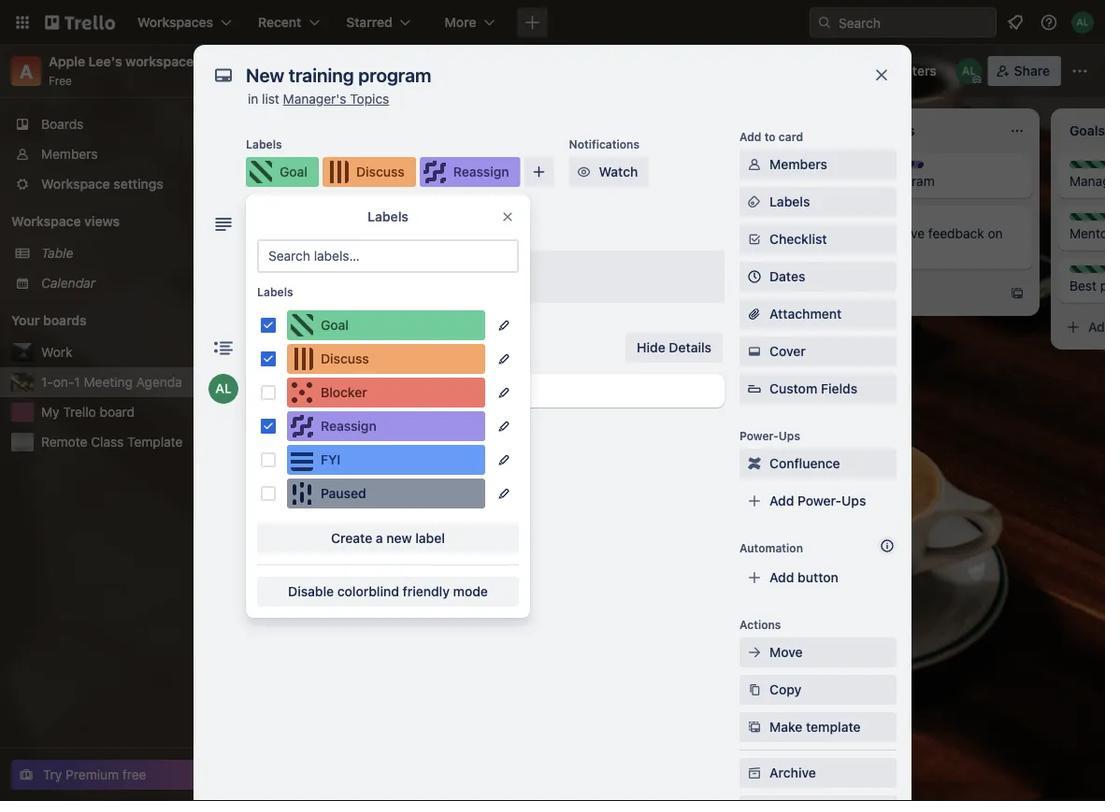 Task type: describe. For each thing, give the bounding box(es) containing it.
color: green, title: "goal" element up goa mento
[[1070, 161, 1106, 175]]

checklist link
[[740, 225, 897, 254]]

calendar link
[[41, 274, 232, 293]]

my
[[611, 245, 629, 260]]

disable colorblind friendly mode button
[[257, 577, 519, 607]]

a for card
[[851, 286, 859, 301]]

work
[[41, 345, 72, 360]]

my
[[41, 405, 59, 420]]

color: green, title: "goal" element down add a more detailed description…
[[287, 311, 486, 341]]

discuss discuss - suggested topic (#3)
[[273, 602, 462, 629]]

add button button
[[740, 563, 897, 593]]

button
[[798, 570, 839, 586]]

sm image for make template
[[746, 718, 764, 737]]

sm image for archive
[[746, 764, 764, 783]]

watch button
[[569, 157, 650, 187]]

confluence
[[770, 456, 841, 472]]

color: purple, title: "reassign" element up color: blue, title: "fyi" element
[[287, 412, 486, 442]]

forward?
[[575, 192, 628, 208]]

your boards with 4 items element
[[11, 310, 189, 332]]

0 horizontal spatial 1-
[[41, 375, 53, 390]]

- for suggested
[[324, 613, 330, 629]]

filters button
[[871, 56, 943, 86]]

reassign for color: purple, title: "reassign" element over close popover icon
[[454, 164, 509, 180]]

color: purple, title: "reassign" element right training
[[887, 161, 954, 175]]

add for add button
[[770, 570, 795, 586]]

color: blue, title: "fyi" element
[[287, 445, 486, 475]]

create board or workspace image
[[523, 13, 542, 32]]

program
[[884, 174, 935, 189]]

blocker for blocker
[[321, 385, 367, 400]]

0 vertical spatial ups
[[779, 429, 801, 442]]

the team is stuck on x, how can we move forward? link
[[539, 172, 756, 210]]

how
[[684, 174, 709, 189]]

card for add to card
[[779, 130, 804, 143]]

i've drafted my goals for the next few months. any feedback?
[[539, 245, 738, 279]]

mento link
[[1070, 225, 1106, 243]]

make
[[770, 720, 803, 735]]

close popover image
[[501, 210, 515, 225]]

cover link
[[740, 337, 897, 367]]

label
[[416, 531, 445, 546]]

board inside my trello board link
[[100, 405, 135, 420]]

sm image for cover
[[746, 342, 764, 361]]

labels up how
[[257, 285, 293, 298]]

new training program
[[805, 174, 935, 189]]

1 inside board name text box
[[311, 61, 319, 81]]

add a more detailed description…
[[257, 260, 466, 275]]

fyi
[[321, 452, 341, 468]]

archive
[[770, 766, 817, 781]]

Search labels… text field
[[257, 239, 519, 273]]

trello
[[63, 405, 96, 420]]

power-ups
[[740, 429, 801, 442]]

topics
[[350, 91, 389, 107]]

premium
[[66, 768, 119, 783]]

table link
[[41, 244, 232, 263]]

custom fields button
[[740, 380, 897, 399]]

hide details link
[[626, 333, 723, 363]]

dates
[[770, 269, 806, 284]]

please
[[857, 226, 897, 241]]

cover
[[770, 344, 806, 359]]

meeting inside board name text box
[[323, 61, 389, 81]]

mode
[[453, 584, 488, 600]]

goal for the color: green, title: "goal" element over description
[[280, 164, 308, 180]]

goa best p
[[1070, 267, 1106, 294]]

the inside i've drafted my goals for the next few months. any feedback?
[[689, 245, 709, 260]]

labels link
[[740, 187, 897, 217]]

1 up disable
[[322, 555, 327, 568]]

remote class template
[[41, 435, 183, 450]]

1 horizontal spatial members link
[[740, 150, 897, 180]]

add power-ups link
[[740, 486, 897, 516]]

sm image for labels
[[746, 193, 764, 211]]

Board name text field
[[258, 56, 464, 86]]

template
[[806, 720, 861, 735]]

goals
[[633, 245, 665, 260]]

next
[[712, 245, 738, 260]]

- for timely
[[322, 529, 328, 545]]

p
[[1101, 278, 1106, 294]]

archive link
[[740, 759, 897, 789]]

sm image for move
[[746, 644, 764, 662]]

disable
[[288, 584, 334, 600]]

0 notifications image
[[1005, 11, 1027, 34]]

a for new
[[376, 531, 383, 546]]

to for use
[[304, 311, 316, 326]]

add a card
[[823, 286, 890, 301]]

lee's
[[89, 54, 122, 69]]

add for add power-ups
[[770, 493, 795, 509]]

card for add a card
[[862, 286, 890, 301]]

watch
[[599, 164, 638, 180]]

color: red, title: "blocker" element for the team is stuck on x, how can we move forward?
[[539, 161, 598, 175]]

hide
[[637, 340, 666, 355]]

goal for the color: green, title: "goal" element above the labels link
[[823, 162, 848, 175]]

your boards
[[11, 313, 87, 328]]

1 vertical spatial apple lee (applelee29) image
[[957, 58, 983, 84]]

discuss can you please give feedback on the report?
[[805, 214, 1004, 260]]

workspace views
[[11, 214, 120, 229]]

1 vertical spatial meeting
[[84, 375, 133, 390]]

color: green, title: "goal" element down manag link
[[1070, 213, 1106, 227]]

discuss - suggested topic (#3) link
[[273, 612, 483, 631]]

move
[[770, 645, 803, 660]]

0 horizontal spatial members link
[[0, 139, 243, 169]]

any
[[617, 263, 639, 279]]

color: green, title: "goal" element up the labels link
[[805, 161, 848, 175]]

you
[[832, 226, 854, 241]]

how to use this board
[[273, 311, 405, 326]]

blocker for blocker blocker - timely discussion (#4)
[[292, 517, 333, 530]]

calendar
[[41, 276, 95, 291]]

my trello board
[[41, 405, 135, 420]]

new
[[805, 174, 831, 189]]

sm image for watch
[[575, 163, 594, 181]]

apple
[[49, 54, 85, 69]]

manager's
[[283, 91, 347, 107]]

add for add to card
[[740, 130, 762, 143]]

changes.
[[656, 334, 711, 350]]

boards link
[[0, 109, 243, 139]]

sm image for checklist
[[746, 230, 764, 249]]

(#3)
[[436, 613, 462, 629]]

friendly
[[403, 584, 450, 600]]

how
[[273, 311, 300, 326]]

my trello board link
[[41, 403, 232, 422]]

blocker the team is stuck on x, how can we move forward?
[[539, 162, 755, 208]]

show menu image
[[1071, 62, 1090, 80]]

create a new label
[[331, 531, 445, 546]]

back to home image
[[45, 7, 115, 37]]

details
[[669, 340, 712, 355]]

fields
[[821, 381, 858, 397]]

automation
[[740, 542, 804, 555]]

i've drafted my goals for the next few months. any feedback? link
[[539, 243, 756, 281]]

improve
[[625, 316, 673, 331]]

more
[[296, 260, 328, 275]]



Task type: locate. For each thing, give the bounding box(es) containing it.
0 horizontal spatial to
[[304, 311, 316, 326]]

a inside 'button'
[[851, 286, 859, 301]]

1 horizontal spatial a
[[376, 531, 383, 546]]

your
[[11, 313, 40, 328]]

apple lee (applelee29) image
[[1072, 11, 1095, 34], [957, 58, 983, 84], [209, 374, 239, 404]]

0 horizontal spatial power-
[[740, 429, 779, 442]]

labels down list
[[246, 138, 282, 151]]

1 vertical spatial board
[[100, 405, 135, 420]]

0 horizontal spatial apple lee (applelee29) image
[[209, 374, 239, 404]]

1 horizontal spatial goal
[[321, 318, 349, 333]]

a left more
[[285, 260, 293, 275]]

goa for mento
[[1089, 214, 1106, 227]]

a left new
[[376, 531, 383, 546]]

apple lee (applelee29) image down starred icon
[[209, 374, 239, 404]]

0 vertical spatial board
[[370, 311, 405, 326]]

stuck
[[613, 174, 645, 189]]

- left timely
[[322, 529, 328, 545]]

0 vertical spatial 1-
[[268, 61, 283, 81]]

board
[[370, 311, 405, 326], [100, 405, 135, 420]]

1 horizontal spatial meeting
[[323, 61, 389, 81]]

create from template… image left custom
[[745, 376, 760, 391]]

apple lee (applelee29) image inside primary element
[[1072, 11, 1095, 34]]

0 vertical spatial to
[[765, 130, 776, 143]]

tooling
[[611, 334, 653, 350]]

goa inside goa best p
[[1089, 267, 1106, 280]]

1 up manager's on the left top of the page
[[311, 61, 319, 81]]

meeting down work link
[[84, 375, 133, 390]]

sm image left cover
[[746, 342, 764, 361]]

attachment
[[770, 306, 842, 322]]

members link up the labels link
[[740, 150, 897, 180]]

sm image down 'actions'
[[746, 644, 764, 662]]

add button
[[770, 570, 839, 586]]

think
[[546, 316, 576, 331]]

try premium free
[[43, 768, 146, 783]]

sm image for copy
[[746, 681, 764, 700]]

2 the from the left
[[805, 245, 824, 260]]

1 sm image from the top
[[746, 342, 764, 361]]

months.
[[564, 263, 613, 279]]

discuss inside discuss can you please give feedback on the report?
[[823, 214, 866, 227]]

reassign up give
[[906, 162, 954, 175]]

1 horizontal spatial 1-on-1 meeting agenda
[[268, 61, 454, 81]]

goa for best
[[1089, 267, 1106, 280]]

board right this
[[370, 311, 405, 326]]

1-on-1 meeting agenda down work link
[[41, 375, 182, 390]]

labels up search labels… text box
[[368, 209, 409, 225]]

0 horizontal spatial a
[[285, 260, 293, 275]]

sm image inside the checklist link
[[746, 230, 764, 249]]

a inside button
[[376, 531, 383, 546]]

color: red, title: "blocker" element up move
[[539, 161, 598, 175]]

1 horizontal spatial 1-
[[268, 61, 283, 81]]

None text field
[[237, 58, 854, 92]]

1 horizontal spatial can
[[712, 174, 734, 189]]

starred icon image
[[217, 345, 232, 360]]

to up the labels link
[[765, 130, 776, 143]]

1 horizontal spatial create from template… image
[[1010, 286, 1025, 301]]

reassign up 'fyi'
[[321, 419, 377, 434]]

0 vertical spatial on
[[649, 174, 664, 189]]

0 vertical spatial color: red, title: "blocker" element
[[539, 161, 598, 175]]

move
[[539, 192, 571, 208]]

goal up the labels link
[[823, 162, 848, 175]]

give
[[900, 226, 925, 241]]

1 vertical spatial goa
[[1089, 214, 1106, 227]]

can inside blocker the team is stuck on x, how can we move forward?
[[712, 174, 734, 189]]

to for card
[[765, 130, 776, 143]]

goal
[[823, 162, 848, 175], [280, 164, 308, 180], [321, 318, 349, 333]]

the right for
[[689, 245, 709, 260]]

1 vertical spatial 1-on-1 meeting agenda
[[41, 375, 182, 390]]

goal for the color: green, title: "goal" element below add a more detailed description…
[[321, 318, 349, 333]]

power- down confluence
[[798, 493, 842, 509]]

workspace
[[11, 214, 81, 229]]

0 horizontal spatial on
[[649, 174, 664, 189]]

i think we can improve velocity if we make some tooling changes. link
[[539, 314, 756, 352]]

can
[[712, 174, 734, 189], [600, 316, 621, 331]]

0 vertical spatial 1-on-1 meeting agenda
[[268, 61, 454, 81]]

0 vertical spatial a
[[285, 260, 293, 275]]

we
[[737, 174, 755, 189], [579, 316, 596, 331], [738, 316, 755, 331]]

- inside "discuss discuss - suggested topic (#3)"
[[324, 613, 330, 629]]

we up 'some' at the top right of page
[[579, 316, 596, 331]]

3 goa from the top
[[1089, 267, 1106, 280]]

1 down use
[[322, 337, 327, 350]]

1 horizontal spatial to
[[765, 130, 776, 143]]

2 horizontal spatial reassign
[[906, 162, 954, 175]]

automation image
[[837, 56, 863, 82]]

1 horizontal spatial reassign
[[454, 164, 509, 180]]

add inside the add a card 'button'
[[823, 286, 848, 301]]

board
[[567, 63, 603, 79]]

sm image inside the archive link
[[746, 764, 764, 783]]

color: purple, title: "reassign" element up close popover icon
[[420, 157, 521, 187]]

timely
[[332, 529, 371, 545]]

create from template… image
[[1010, 286, 1025, 301], [745, 376, 760, 391]]

goa manag
[[1070, 162, 1106, 189]]

0 vertical spatial goa
[[1089, 162, 1106, 175]]

1 up trello
[[74, 375, 80, 390]]

boards
[[41, 116, 84, 132]]

blocker left timely
[[273, 529, 318, 545]]

1 vertical spatial create from template… image
[[745, 376, 760, 391]]

the
[[689, 245, 709, 260], [805, 245, 824, 260]]

add to card
[[740, 130, 804, 143]]

0 horizontal spatial ups
[[779, 429, 801, 442]]

reassign up close popover icon
[[454, 164, 509, 180]]

0 horizontal spatial members
[[41, 146, 98, 162]]

2 sm image from the top
[[746, 644, 764, 662]]

0 vertical spatial on-
[[283, 61, 311, 81]]

1 horizontal spatial the
[[805, 245, 824, 260]]

0 vertical spatial agenda
[[393, 61, 454, 81]]

sm image inside watch button
[[575, 163, 594, 181]]

0 vertical spatial power-
[[740, 429, 779, 442]]

power- up confluence
[[740, 429, 779, 442]]

can up 'some' at the top right of page
[[600, 316, 621, 331]]

labels down new
[[770, 194, 810, 210]]

1
[[311, 61, 319, 81], [322, 337, 327, 350], [74, 375, 80, 390], [322, 555, 327, 568]]

add for add a more detailed description…
[[257, 260, 282, 275]]

members down boards
[[41, 146, 98, 162]]

i've
[[539, 245, 560, 260]]

on right feedback
[[988, 226, 1004, 241]]

on- inside 1-on-1 meeting agenda link
[[53, 375, 74, 390]]

apple lee's workspace free
[[49, 54, 194, 87]]

blocker
[[558, 162, 598, 175], [321, 385, 367, 400], [292, 517, 333, 530], [273, 529, 318, 545]]

0 horizontal spatial board
[[100, 405, 135, 420]]

1 vertical spatial power-
[[798, 493, 842, 509]]

goa inside goa mento
[[1089, 214, 1106, 227]]

1- up list
[[268, 61, 283, 81]]

blocker for blocker the team is stuck on x, how can we move forward?
[[558, 162, 598, 175]]

a down report?
[[851, 286, 859, 301]]

sm image inside make template link
[[746, 718, 764, 737]]

detailed
[[331, 260, 381, 275]]

color: purple, title: "reassign" element
[[420, 157, 521, 187], [887, 161, 954, 175], [287, 412, 486, 442]]

color: red, title: "blocker" element down paused
[[273, 516, 333, 530]]

1 vertical spatial -
[[324, 613, 330, 629]]

share button
[[989, 56, 1062, 86]]

card up the labels link
[[779, 130, 804, 143]]

0 vertical spatial can
[[712, 174, 734, 189]]

ups up confluence
[[779, 429, 801, 442]]

i
[[539, 316, 542, 331]]

new training program link
[[805, 172, 1022, 191]]

1 goa from the top
[[1089, 162, 1106, 175]]

0 horizontal spatial reassign
[[321, 419, 377, 434]]

on-
[[283, 61, 311, 81], [53, 375, 74, 390]]

0 vertical spatial meeting
[[323, 61, 389, 81]]

manager's topics link
[[283, 91, 389, 107]]

on- inside board name text box
[[283, 61, 311, 81]]

a
[[285, 260, 293, 275], [851, 286, 859, 301], [376, 531, 383, 546]]

on inside blocker the team is stuck on x, how can we move forward?
[[649, 174, 664, 189]]

1 vertical spatial on
[[988, 226, 1004, 241]]

is
[[599, 174, 609, 189]]

free
[[49, 74, 72, 87]]

3 sm image from the top
[[746, 718, 764, 737]]

x,
[[668, 174, 680, 189]]

sm image inside move link
[[746, 644, 764, 662]]

add inside add power-ups link
[[770, 493, 795, 509]]

goa down mento link
[[1089, 267, 1106, 280]]

1 horizontal spatial board
[[370, 311, 405, 326]]

goa inside goa manag
[[1089, 162, 1106, 175]]

sm image inside copy "link"
[[746, 681, 764, 700]]

Write a comment text field
[[246, 374, 725, 408]]

table
[[41, 246, 73, 261]]

0 horizontal spatial can
[[600, 316, 621, 331]]

the down "can"
[[805, 245, 824, 260]]

1-on-1 meeting agenda up topics
[[268, 61, 454, 81]]

new
[[387, 531, 412, 546]]

2 vertical spatial apple lee (applelee29) image
[[209, 374, 239, 404]]

0 horizontal spatial agenda
[[136, 375, 182, 390]]

blocker left is
[[558, 162, 598, 175]]

1- inside board name text box
[[268, 61, 283, 81]]

sm image
[[746, 342, 764, 361], [746, 644, 764, 662], [746, 718, 764, 737], [746, 764, 764, 783]]

the inside discuss can you please give feedback on the report?
[[805, 245, 824, 260]]

add for add a card
[[823, 286, 848, 301]]

topic
[[402, 613, 432, 629]]

on- down work
[[53, 375, 74, 390]]

1 horizontal spatial on
[[988, 226, 1004, 241]]

blocker inside 'element'
[[321, 385, 367, 400]]

to
[[765, 130, 776, 143], [304, 311, 316, 326]]

board button
[[535, 56, 635, 86]]

goa up goa mento
[[1089, 162, 1106, 175]]

open information menu image
[[1040, 13, 1059, 32]]

1 vertical spatial can
[[600, 316, 621, 331]]

dates button
[[740, 262, 897, 292]]

sm image inside cover link
[[746, 342, 764, 361]]

0 horizontal spatial card
[[779, 130, 804, 143]]

add inside "add button" 'button'
[[770, 570, 795, 586]]

we right how
[[737, 174, 755, 189]]

board up remote class template
[[100, 405, 135, 420]]

1 horizontal spatial apple lee (applelee29) image
[[957, 58, 983, 84]]

ups up "add button" 'button'
[[842, 493, 867, 509]]

1 horizontal spatial on-
[[283, 61, 311, 81]]

blocker inside blocker the team is stuck on x, how can we move forward?
[[558, 162, 598, 175]]

card
[[779, 130, 804, 143], [862, 286, 890, 301]]

workspace
[[126, 54, 194, 69]]

sm image for confluence
[[746, 455, 764, 473]]

0 vertical spatial create from template… image
[[1010, 286, 1025, 301]]

1 vertical spatial card
[[862, 286, 890, 301]]

0 horizontal spatial goal
[[280, 164, 308, 180]]

2 vertical spatial a
[[376, 531, 383, 546]]

0 horizontal spatial create from template… image
[[745, 376, 760, 391]]

Search field
[[833, 8, 996, 36]]

add inside add a more detailed description… link
[[257, 260, 282, 275]]

- inside blocker blocker - timely discussion (#4)
[[322, 529, 328, 545]]

blocker up 'fyi'
[[321, 385, 367, 400]]

- down disable
[[324, 613, 330, 629]]

goa down manag link
[[1089, 214, 1106, 227]]

search image
[[818, 15, 833, 30]]

color: red, title: "blocker" element up color: blue, title: "fyi" element
[[287, 378, 486, 408]]

on left x, at the top
[[649, 174, 664, 189]]

checklist
[[770, 232, 828, 247]]

color: green, title: "goal" element down mento link
[[1070, 266, 1106, 280]]

a
[[20, 60, 33, 82]]

we inside blocker the team is stuck on x, how can we move forward?
[[737, 174, 755, 189]]

1 horizontal spatial ups
[[842, 493, 867, 509]]

feedback?
[[643, 263, 706, 279]]

blocker - timely discussion (#4) link
[[273, 528, 483, 546]]

blocker up create
[[292, 517, 333, 530]]

try premium free button
[[11, 761, 228, 791]]

colorblind
[[338, 584, 399, 600]]

agenda inside board name text box
[[393, 61, 454, 81]]

1 vertical spatial agenda
[[136, 375, 182, 390]]

work link
[[41, 343, 210, 362]]

1 horizontal spatial members
[[770, 157, 828, 172]]

meeting up topics
[[323, 61, 389, 81]]

make template
[[770, 720, 861, 735]]

a link
[[11, 56, 41, 86]]

members up new
[[770, 157, 828, 172]]

1 the from the left
[[689, 245, 709, 260]]

apple lee (applelee29) image right 'open information menu' image
[[1072, 11, 1095, 34]]

card inside 'button'
[[862, 286, 890, 301]]

1 horizontal spatial agenda
[[393, 61, 454, 81]]

this
[[344, 311, 366, 326]]

apple lee's workspace link
[[49, 54, 194, 69]]

create from template… image for i've drafted my goals for the next few months. any feedback?
[[745, 376, 760, 391]]

apple lee (applelee29) image right filters
[[957, 58, 983, 84]]

primary element
[[0, 0, 1106, 45]]

mento
[[1070, 226, 1106, 241]]

2 horizontal spatial apple lee (applelee29) image
[[1072, 11, 1095, 34]]

create from template… image left best
[[1010, 286, 1025, 301]]

can inside i think we can improve velocity if we make some tooling changes.
[[600, 316, 621, 331]]

velocity
[[677, 316, 723, 331]]

0 horizontal spatial on-
[[53, 375, 74, 390]]

members link down boards
[[0, 139, 243, 169]]

color: red, title: "blocker" element for blocker - timely discussion (#4)
[[273, 516, 333, 530]]

1 vertical spatial to
[[304, 311, 316, 326]]

2 goa from the top
[[1089, 214, 1106, 227]]

color: orange, title: "discuss" element
[[323, 157, 416, 187], [846, 161, 907, 175], [805, 213, 866, 227], [539, 232, 576, 239], [539, 303, 576, 311], [287, 344, 486, 374], [273, 601, 334, 615]]

can right how
[[712, 174, 734, 189]]

sm image for members
[[746, 155, 764, 174]]

meeting
[[323, 61, 389, 81], [84, 375, 133, 390]]

copy
[[770, 682, 802, 698]]

filters
[[899, 63, 937, 79]]

2 vertical spatial goa
[[1089, 267, 1106, 280]]

1 vertical spatial ups
[[842, 493, 867, 509]]

0 horizontal spatial 1-on-1 meeting agenda
[[41, 375, 182, 390]]

0 horizontal spatial meeting
[[84, 375, 133, 390]]

color: green, title: "goal" element
[[246, 157, 319, 187], [805, 161, 848, 175], [1070, 161, 1106, 175], [1070, 213, 1106, 227], [1070, 266, 1106, 280], [287, 311, 486, 341]]

how to use this board link
[[273, 310, 483, 328]]

1 horizontal spatial power-
[[798, 493, 842, 509]]

0 vertical spatial apple lee (applelee29) image
[[1072, 11, 1095, 34]]

card down report?
[[862, 286, 890, 301]]

disable colorblind friendly mode
[[288, 584, 488, 600]]

1-on-1 meeting agenda inside board name text box
[[268, 61, 454, 81]]

sm image inside the labels link
[[746, 193, 764, 211]]

4 sm image from the top
[[746, 764, 764, 783]]

on- up manager's on the left top of the page
[[283, 61, 311, 81]]

reassign for color: purple, title: "reassign" element over color: blue, title: "fyi" element
[[321, 419, 377, 434]]

to left use
[[304, 311, 316, 326]]

2 horizontal spatial goal
[[823, 162, 848, 175]]

free
[[122, 768, 146, 783]]

remote
[[41, 435, 87, 450]]

1 vertical spatial 1-
[[41, 375, 53, 390]]

goal up description
[[280, 164, 308, 180]]

manag
[[1070, 174, 1106, 189]]

2 vertical spatial color: red, title: "blocker" element
[[273, 516, 333, 530]]

0 horizontal spatial the
[[689, 245, 709, 260]]

we right if
[[738, 316, 755, 331]]

sm image
[[746, 155, 764, 174], [575, 163, 594, 181], [746, 193, 764, 211], [746, 230, 764, 249], [746, 455, 764, 473], [746, 681, 764, 700]]

few
[[539, 263, 561, 279]]

0 vertical spatial -
[[322, 529, 328, 545]]

a for more
[[285, 260, 293, 275]]

color: green, title: "goal" element up description
[[246, 157, 319, 187]]

1 vertical spatial color: red, title: "blocker" element
[[287, 378, 486, 408]]

some
[[575, 334, 608, 350]]

2 horizontal spatial a
[[851, 286, 859, 301]]

on inside discuss can you please give feedback on the report?
[[988, 226, 1004, 241]]

board inside the how to use this board link
[[370, 311, 405, 326]]

report?
[[828, 245, 871, 260]]

color: black, title: "paused" element
[[287, 479, 486, 509]]

create from template… image for can you please give feedback on the report?
[[1010, 286, 1025, 301]]

1- up my
[[41, 375, 53, 390]]

1 vertical spatial on-
[[53, 375, 74, 390]]

sm image left 'archive'
[[746, 764, 764, 783]]

1-
[[268, 61, 283, 81], [41, 375, 53, 390]]

sm image left make
[[746, 718, 764, 737]]

color: red, title: "blocker" element
[[539, 161, 598, 175], [287, 378, 486, 408], [273, 516, 333, 530]]

goal right how
[[321, 318, 349, 333]]

1 vertical spatial a
[[851, 286, 859, 301]]

blocker blocker - timely discussion (#4)
[[273, 517, 468, 545]]

0 vertical spatial card
[[779, 130, 804, 143]]

goa for manag
[[1089, 162, 1106, 175]]

1 horizontal spatial card
[[862, 286, 890, 301]]



Task type: vqa. For each thing, say whether or not it's contained in the screenshot.
label
yes



